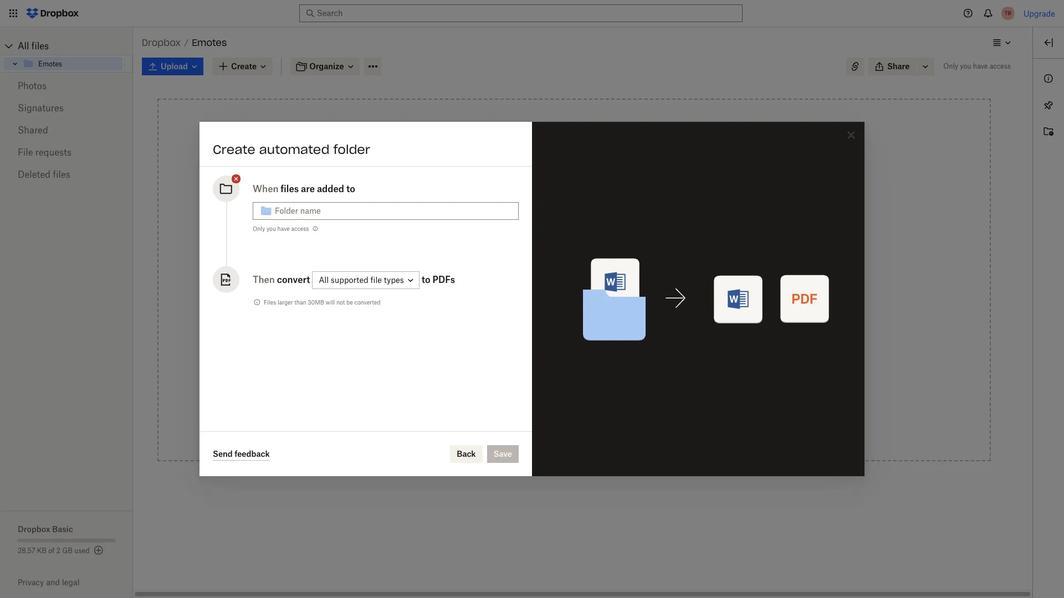 Task type: locate. For each thing, give the bounding box(es) containing it.
1 horizontal spatial you
[[961, 62, 972, 70]]

to left add
[[568, 277, 576, 286]]

files inside all files link
[[31, 40, 49, 52]]

files down dropbox logo - go to the homepage at the left of page
[[31, 40, 49, 52]]

file
[[18, 147, 33, 158]]

1 vertical spatial only
[[253, 226, 265, 232]]

0 vertical spatial share
[[888, 62, 910, 71]]

to inside drop files here to upload, or use the 'upload' button
[[584, 208, 592, 218]]

only you have access inside create automated folder dialog
[[253, 226, 309, 232]]

shared
[[18, 125, 48, 136]]

only
[[944, 62, 959, 70], [253, 226, 265, 232]]

and
[[531, 398, 545, 408], [46, 578, 60, 588]]

files down file requests "link"
[[53, 169, 70, 180]]

0 horizontal spatial dropbox
[[18, 525, 50, 535]]

files inside the request files "button"
[[540, 367, 556, 377]]

shared link
[[18, 119, 115, 141]]

0 horizontal spatial share
[[507, 398, 529, 408]]

0 vertical spatial folder
[[333, 142, 371, 157]]

larger
[[278, 299, 293, 306]]

basic
[[52, 525, 73, 535]]

0 horizontal spatial from
[[535, 336, 552, 345]]

privacy
[[18, 578, 44, 588]]

1 vertical spatial emotes
[[38, 60, 62, 68]]

0 horizontal spatial only
[[253, 226, 265, 232]]

1 horizontal spatial dropbox
[[142, 37, 181, 48]]

0 horizontal spatial only you have access
[[253, 226, 309, 232]]

added
[[317, 184, 344, 195]]

share
[[888, 62, 910, 71], [507, 398, 529, 408]]

you
[[961, 62, 972, 70], [267, 226, 276, 232]]

then
[[253, 274, 275, 286]]

0 horizontal spatial emotes
[[38, 60, 62, 68]]

0 vertical spatial and
[[531, 398, 545, 408]]

all for all files
[[18, 40, 29, 52]]

dropbox up "28.57" at the left bottom
[[18, 525, 50, 535]]

from left your
[[575, 305, 593, 314]]

all up files larger than 30mb will not be converted
[[319, 276, 329, 285]]

all inside popup button
[[319, 276, 329, 285]]

0 vertical spatial emotes
[[192, 37, 227, 48]]

1 vertical spatial dropbox
[[18, 525, 50, 535]]

1 vertical spatial all
[[319, 276, 329, 285]]

signatures link
[[18, 97, 115, 119]]

emotes right /
[[192, 37, 227, 48]]

access
[[507, 305, 534, 314]]

folder
[[333, 142, 371, 157], [552, 305, 573, 314]]

open details pane image
[[1042, 36, 1056, 49]]

folder inside more ways to add content element
[[552, 305, 573, 314]]

send
[[213, 449, 233, 459]]

only you have access
[[944, 62, 1011, 70], [253, 226, 309, 232]]

have inside create automated folder dialog
[[278, 226, 290, 232]]

share inside button
[[507, 398, 529, 408]]

upload,
[[594, 208, 622, 218]]

0 vertical spatial you
[[961, 62, 972, 70]]

create
[[213, 142, 255, 157]]

1 vertical spatial you
[[267, 226, 276, 232]]

share inside button
[[888, 62, 910, 71]]

and left legal
[[46, 578, 60, 588]]

from
[[575, 305, 593, 314], [535, 336, 552, 345]]

share and manage
[[507, 398, 578, 408]]

convert
[[277, 274, 310, 286]]

privacy and legal
[[18, 578, 80, 588]]

0 horizontal spatial all
[[18, 40, 29, 52]]

all files
[[18, 40, 49, 52]]

0 vertical spatial from
[[575, 305, 593, 314]]

and for legal
[[46, 578, 60, 588]]

deleted files
[[18, 169, 70, 180]]

0 horizontal spatial access
[[291, 226, 309, 232]]

drop
[[527, 208, 546, 218]]

files left are at the top
[[281, 184, 299, 195]]

all
[[18, 40, 29, 52], [319, 276, 329, 285]]

1 vertical spatial have
[[278, 226, 290, 232]]

supported
[[331, 276, 369, 285]]

files inside deleted files link
[[53, 169, 70, 180]]

1 vertical spatial share
[[507, 398, 529, 408]]

emotes down all files
[[38, 60, 62, 68]]

1 vertical spatial and
[[46, 578, 60, 588]]

0 vertical spatial access
[[990, 62, 1011, 70]]

1 vertical spatial folder
[[552, 305, 573, 314]]

kb
[[37, 547, 47, 556]]

files for deleted files
[[53, 169, 70, 180]]

you inside create automated folder dialog
[[267, 226, 276, 232]]

share for share
[[888, 62, 910, 71]]

0 horizontal spatial have
[[278, 226, 290, 232]]

all up photos
[[18, 40, 29, 52]]

files for drop files here to upload, or use the 'upload' button
[[548, 208, 563, 218]]

types
[[384, 276, 404, 285]]

folder inside dialog
[[333, 142, 371, 157]]

files up 'the'
[[548, 208, 563, 218]]

access
[[990, 62, 1011, 70], [291, 226, 309, 232]]

1 vertical spatial from
[[535, 336, 552, 345]]

dropbox left /
[[142, 37, 181, 48]]

and left manage
[[531, 398, 545, 408]]

files right request
[[540, 367, 556, 377]]

get more space image
[[92, 545, 105, 558]]

and inside button
[[531, 398, 545, 408]]

all inside tree
[[18, 40, 29, 52]]

automated
[[259, 142, 330, 157]]

1 horizontal spatial from
[[575, 305, 593, 314]]

0 horizontal spatial and
[[46, 578, 60, 588]]

dropbox
[[142, 37, 181, 48], [18, 525, 50, 535]]

add
[[578, 277, 592, 286]]

0 vertical spatial have
[[974, 62, 988, 70]]

this
[[536, 305, 550, 314]]

1 vertical spatial access
[[291, 226, 309, 232]]

global header element
[[0, 0, 1065, 27]]

folder right this on the right
[[552, 305, 573, 314]]

feedback
[[235, 449, 270, 459]]

1 horizontal spatial and
[[531, 398, 545, 408]]

converted
[[355, 299, 381, 306]]

send feedback button
[[213, 448, 270, 461]]

and for manage
[[531, 398, 545, 408]]

share button
[[869, 58, 917, 75]]

gb
[[62, 547, 73, 556]]

0 horizontal spatial folder
[[333, 142, 371, 157]]

1 horizontal spatial share
[[888, 62, 910, 71]]

1 horizontal spatial folder
[[552, 305, 573, 314]]

1 horizontal spatial emotes
[[192, 37, 227, 48]]

to right added at the left
[[347, 184, 355, 195]]

files for all files
[[31, 40, 49, 52]]

1 horizontal spatial have
[[974, 62, 988, 70]]

all for all supported file types
[[319, 276, 329, 285]]

folder up added at the left
[[333, 142, 371, 157]]

access inside create automated folder dialog
[[291, 226, 309, 232]]

pdfs
[[433, 274, 455, 286]]

drop files here to upload, or use the 'upload' button
[[527, 208, 622, 230]]

deleted files link
[[18, 164, 115, 186]]

files are added to
[[281, 184, 355, 195]]

0 horizontal spatial you
[[267, 226, 276, 232]]

to
[[347, 184, 355, 195], [584, 208, 592, 218], [422, 274, 431, 286], [568, 277, 576, 286]]

dropbox basic
[[18, 525, 73, 535]]

1 horizontal spatial only
[[944, 62, 959, 70]]

1 vertical spatial only you have access
[[253, 226, 309, 232]]

files inside drop files here to upload, or use the 'upload' button
[[548, 208, 563, 218]]

0 vertical spatial all
[[18, 40, 29, 52]]

manage
[[547, 398, 578, 408]]

1 horizontal spatial all
[[319, 276, 329, 285]]

all files tree
[[2, 37, 133, 73]]

folder permissions image
[[311, 225, 320, 233]]

from right import
[[535, 336, 552, 345]]

google
[[554, 336, 581, 345]]

1 horizontal spatial only you have access
[[944, 62, 1011, 70]]

28.57
[[18, 547, 35, 556]]

be
[[347, 299, 353, 306]]

have
[[974, 62, 988, 70], [278, 226, 290, 232]]

send feedback
[[213, 449, 270, 459]]

0 vertical spatial dropbox
[[142, 37, 181, 48]]

to right here
[[584, 208, 592, 218]]



Task type: describe. For each thing, give the bounding box(es) containing it.
file requests
[[18, 147, 72, 158]]

file requests link
[[18, 141, 115, 164]]

button
[[597, 221, 622, 230]]

create automated folder dialog
[[200, 122, 865, 477]]

photos link
[[18, 75, 115, 97]]

0 vertical spatial only you have access
[[944, 62, 1011, 70]]

access this folder from your desktop
[[507, 305, 642, 314]]

folder for this
[[552, 305, 573, 314]]

use
[[537, 221, 550, 230]]

1 horizontal spatial access
[[990, 62, 1011, 70]]

photos
[[18, 80, 47, 91]]

dropbox / emotes
[[142, 37, 227, 48]]

more ways to add content
[[525, 277, 623, 286]]

files larger than 30mb will not be converted
[[264, 299, 381, 306]]

more
[[525, 277, 545, 286]]

upgrade link
[[1024, 9, 1056, 18]]

used
[[74, 547, 90, 556]]

are
[[301, 184, 315, 195]]

dropbox for dropbox basic
[[18, 525, 50, 535]]

legal
[[62, 578, 80, 588]]

desktop
[[613, 305, 642, 314]]

28.57 kb of 2 gb used
[[18, 547, 90, 556]]

import
[[507, 336, 533, 345]]

will
[[326, 299, 335, 306]]

Folder name text field
[[275, 205, 512, 217]]

not
[[337, 299, 345, 306]]

drive
[[583, 336, 602, 345]]

all supported file types button
[[312, 272, 420, 290]]

back
[[457, 450, 476, 459]]

when
[[253, 184, 279, 195]]

all files link
[[18, 37, 133, 55]]

/
[[184, 38, 189, 47]]

file
[[371, 276, 382, 285]]

requests
[[35, 147, 72, 158]]

share for share and manage
[[507, 398, 529, 408]]

signatures
[[18, 103, 64, 114]]

here
[[565, 208, 582, 218]]

2
[[56, 547, 60, 556]]

content
[[594, 277, 623, 286]]

import from google drive
[[507, 336, 602, 345]]

30mb
[[308, 299, 324, 306]]

'upload'
[[566, 221, 595, 230]]

or
[[527, 221, 535, 230]]

to pdfs
[[422, 274, 455, 286]]

your
[[595, 305, 611, 314]]

folder for automated
[[333, 142, 371, 157]]

than
[[295, 299, 306, 306]]

files inside create automated folder dialog
[[281, 184, 299, 195]]

share and manage button
[[482, 392, 667, 414]]

the
[[552, 221, 564, 230]]

0 vertical spatial only
[[944, 62, 959, 70]]

emotes link
[[23, 57, 123, 70]]

open information panel image
[[1042, 72, 1056, 85]]

only inside create automated folder dialog
[[253, 226, 265, 232]]

deleted
[[18, 169, 51, 180]]

files for request files
[[540, 367, 556, 377]]

dropbox link
[[142, 35, 181, 50]]

request
[[507, 367, 538, 377]]

upgrade
[[1024, 9, 1056, 18]]

back button
[[450, 446, 483, 464]]

open pinned items image
[[1042, 99, 1056, 112]]

request files
[[507, 367, 556, 377]]

all supported file types
[[319, 276, 404, 285]]

of
[[48, 547, 55, 556]]

dropbox logo - go to the homepage image
[[22, 4, 83, 22]]

files
[[264, 299, 276, 306]]

ways
[[547, 277, 566, 286]]

open activity image
[[1042, 125, 1056, 139]]

to left pdfs
[[422, 274, 431, 286]]

privacy and legal link
[[18, 578, 133, 588]]

emotes inside all files tree
[[38, 60, 62, 68]]

dropbox for dropbox / emotes
[[142, 37, 181, 48]]

request files button
[[482, 361, 667, 383]]

more ways to add content element
[[480, 276, 669, 425]]

create automated folder
[[213, 142, 371, 157]]



Task type: vqa. For each thing, say whether or not it's contained in the screenshot.
30
no



